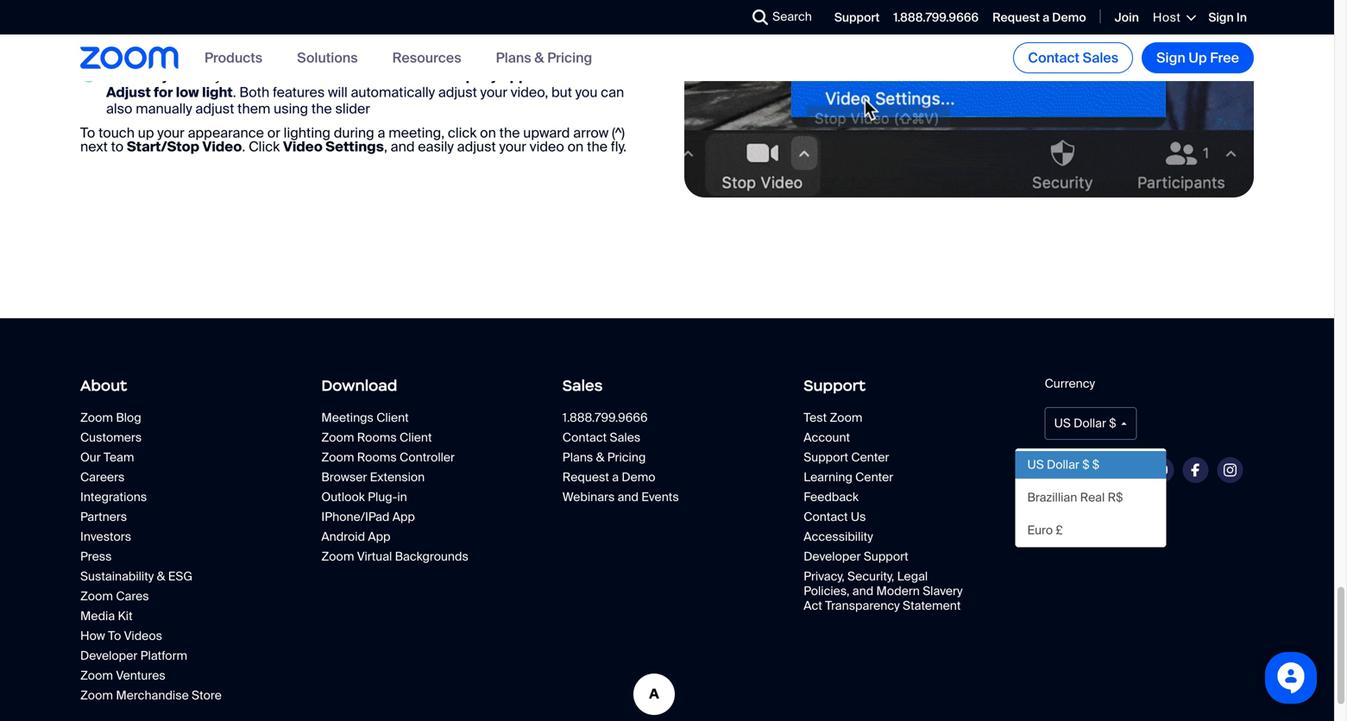 Task type: describe. For each thing, give the bounding box(es) containing it.
how to videos link
[[80, 628, 244, 644]]

them
[[238, 100, 271, 118]]

zoom down android
[[322, 549, 354, 565]]

investors link
[[80, 529, 244, 545]]

1 vertical spatial click
[[249, 138, 280, 156]]

and right ,
[[391, 138, 415, 156]]

to touch up your appearance or lighting during a meeting, click on the upward arrow (^) next to
[[80, 124, 625, 156]]

download
[[322, 376, 397, 395]]

0 vertical spatial center
[[852, 450, 890, 466]]

esg
[[168, 569, 193, 585]]

zoom blog link
[[80, 410, 290, 426]]

zoom up media at the left of the page
[[80, 589, 113, 605]]

appearance inside to touch up your appearance or lighting during a meeting, click on the upward arrow (^) next to
[[188, 124, 264, 142]]

slider
[[335, 100, 370, 118]]

brazillian real r$
[[1028, 490, 1124, 506]]

appearance inside under my video you'll see check boxes for both touch up my appearance and adjust for low light
[[502, 67, 584, 85]]

demo inside 1.888.799.9666 contact sales plans & pricing request a demo webinars and events
[[622, 470, 656, 486]]

0 vertical spatial contact sales link
[[1014, 42, 1134, 73]]

contact sales
[[1029, 49, 1119, 67]]

backgrounds
[[395, 549, 469, 565]]

1 horizontal spatial for
[[360, 67, 377, 85]]

euro £
[[1028, 523, 1063, 539]]

0 vertical spatial app
[[393, 509, 415, 525]]

iphone/ipad app link
[[322, 509, 486, 525]]

merchandise
[[116, 688, 189, 704]]

navigation
[[275, 40, 340, 58]]

careers link
[[80, 470, 244, 486]]

1.888.799.9666 for 1.888.799.9666
[[894, 10, 979, 26]]

browser extension link
[[322, 470, 486, 486]]

integrations link
[[80, 489, 244, 505]]

video inside under my video you'll see check boxes for both touch up my appearance and adjust for low light
[[173, 67, 212, 85]]

support center link
[[804, 450, 968, 466]]

brazillian real r$ button
[[1016, 484, 1167, 512]]

test zoom link
[[804, 410, 1013, 426]]

resources button
[[393, 49, 462, 67]]

. inside . both features will automatically adjust your video, but you can also manually adjust them using the slider
[[233, 84, 236, 102]]

developer inside "test zoom account support center learning center feedback contact us accessibility developer support privacy, security, legal policies, and modern slavery act transparency statement"
[[804, 549, 861, 565]]

sustainability
[[80, 569, 154, 585]]

dollar for us dollar $
[[1074, 416, 1107, 432]]

meetings
[[322, 410, 374, 426]]

the left fly.
[[587, 138, 608, 156]]

(^)
[[612, 124, 625, 142]]

your inside . both features will automatically adjust your video, but you can also manually adjust them using the slider
[[481, 84, 508, 102]]

developer support link
[[804, 549, 968, 565]]

contact us link
[[804, 509, 968, 525]]

search
[[773, 9, 812, 25]]

side
[[245, 40, 272, 58]]

about
[[80, 376, 127, 395]]

click
[[448, 124, 477, 142]]

meetings client zoom rooms client zoom rooms controller browser extension outlook plug-in iphone/ipad app android app zoom virtual backgrounds
[[322, 410, 469, 565]]

us
[[851, 509, 866, 525]]

you'll
[[215, 67, 247, 85]]

us dollar $ $
[[1028, 457, 1100, 473]]

video down them
[[202, 138, 242, 156]]

press
[[80, 549, 112, 565]]

act
[[804, 598, 823, 614]]

0 vertical spatial plans & pricing link
[[496, 49, 593, 67]]

security,
[[848, 569, 895, 585]]

both
[[381, 67, 410, 85]]

your left video
[[499, 138, 527, 156]]

& inside 1.888.799.9666 contact sales plans & pricing request a demo webinars and events
[[596, 450, 605, 466]]

0 vertical spatial sales
[[1083, 49, 1119, 67]]

zoom down the meetings
[[322, 430, 354, 446]]

0 vertical spatial contact
[[1029, 49, 1080, 67]]

platform
[[140, 648, 187, 664]]

1 vertical spatial support link
[[804, 370, 1013, 401]]

or
[[267, 124, 281, 142]]

zoom ventures link
[[80, 668, 244, 684]]

zoom logo image
[[80, 47, 179, 69]]

1 vertical spatial sales
[[563, 376, 603, 395]]

contact inside 1.888.799.9666 contact sales plans & pricing request a demo webinars and events
[[563, 430, 607, 446]]

light
[[202, 84, 233, 102]]

zoom virtual backgrounds link
[[322, 549, 486, 565]]

euro £ button
[[1016, 517, 1167, 545]]

. both features will automatically adjust your video, but you can also manually adjust them using the slider
[[106, 84, 624, 118]]

plans & pricing
[[496, 49, 593, 67]]

1 horizontal spatial on
[[568, 138, 584, 156]]

to inside to touch up your appearance or lighting during a meeting, click on the upward arrow (^) next to
[[80, 124, 95, 142]]

to inside zoom blog customers our team careers integrations partners investors press sustainability & esg zoom cares media kit how to videos developer platform zoom ventures zoom merchandise store
[[108, 628, 121, 644]]

1 vertical spatial app
[[368, 529, 391, 545]]

accessibility
[[804, 529, 874, 545]]

support up test
[[804, 376, 866, 395]]

dollar for us dollar $ $
[[1047, 457, 1080, 473]]

customers link
[[80, 430, 244, 446]]

zoom up 'browser'
[[322, 450, 354, 466]]

plans inside 1.888.799.9666 contact sales plans & pricing request a demo webinars and events
[[563, 450, 593, 466]]

container image
[[80, 43, 98, 59]]

easily
[[418, 138, 454, 156]]

low
[[176, 84, 199, 102]]

support down account
[[804, 450, 849, 466]]

extension
[[370, 470, 425, 486]]

partners link
[[80, 509, 244, 525]]

also
[[106, 100, 133, 118]]

pricing inside 1.888.799.9666 contact sales plans & pricing request a demo webinars and events
[[608, 450, 646, 466]]

store
[[192, 688, 222, 704]]

learning
[[804, 470, 853, 486]]

real
[[1081, 490, 1105, 506]]

video up my
[[141, 40, 180, 58]]

touch
[[99, 124, 135, 142]]

you
[[576, 84, 598, 102]]

how
[[80, 628, 105, 644]]

us dollar $
[[1055, 416, 1117, 432]]

account
[[804, 430, 851, 446]]

will
[[328, 84, 348, 102]]

sign for sign up free
[[1157, 49, 1186, 67]]

brazillian
[[1028, 490, 1078, 506]]

settings
[[326, 138, 384, 156]]

0 vertical spatial plans
[[496, 49, 532, 67]]

video
[[530, 138, 565, 156]]

main content containing click
[[0, 0, 1335, 249]]

press link
[[80, 549, 244, 565]]

sales inside 1.888.799.9666 contact sales plans & pricing request a demo webinars and events
[[610, 430, 641, 446]]

request a demo link for 1.888.799.9666
[[993, 10, 1087, 26]]

features
[[273, 84, 325, 102]]

up inside under my video you'll see check boxes for both touch up my appearance and adjust for low light
[[457, 67, 475, 85]]

events
[[642, 489, 679, 505]]

2 rooms from the top
[[357, 450, 397, 466]]

slavery
[[923, 584, 963, 600]]

0 vertical spatial pricing
[[548, 49, 593, 67]]

adjust left my
[[438, 84, 477, 102]]

currency
[[1045, 376, 1096, 392]]

integrations
[[80, 489, 147, 505]]

sign in link
[[1209, 10, 1248, 26]]

in
[[1237, 10, 1248, 26]]

click video in the left side navigation
[[106, 40, 340, 58]]

both
[[240, 84, 270, 102]]

1 vertical spatial plans & pricing link
[[563, 450, 727, 466]]

1.888.799.9666 for 1.888.799.9666 contact sales plans & pricing request a demo webinars and events
[[563, 410, 648, 426]]

us dollar $ $ button
[[1016, 452, 1167, 479]]

us for us dollar $
[[1055, 416, 1071, 432]]

check
[[277, 67, 315, 85]]

video right or
[[283, 138, 323, 156]]

0 vertical spatial support link
[[835, 10, 880, 26]]

ventures
[[116, 668, 166, 684]]

our
[[80, 450, 101, 466]]

iphone/ipad
[[322, 509, 390, 525]]

left
[[222, 40, 242, 58]]



Task type: locate. For each thing, give the bounding box(es) containing it.
zoom down 'how'
[[80, 668, 113, 684]]

resources
[[393, 49, 462, 67]]

0 vertical spatial appearance
[[502, 67, 584, 85]]

a inside 1.888.799.9666 contact sales plans & pricing request a demo webinars and events
[[612, 470, 619, 486]]

zoom up customers at the bottom
[[80, 410, 113, 426]]

outlook plug-in link
[[322, 489, 486, 505]]

a inside to touch up your appearance or lighting during a meeting, click on the upward arrow (^) next to
[[378, 124, 385, 142]]

account link
[[804, 430, 968, 446]]

dollar left drop down icon
[[1074, 416, 1107, 432]]

request up webinars
[[563, 470, 610, 486]]

and left modern
[[853, 584, 874, 600]]

1 vertical spatial center
[[856, 470, 894, 486]]

& inside zoom blog customers our team careers integrations partners investors press sustainability & esg zoom cares media kit how to videos developer platform zoom ventures zoom merchandise store
[[157, 569, 165, 585]]

adjust right easily at left top
[[457, 138, 496, 156]]

1 vertical spatial request a demo link
[[563, 470, 727, 486]]

us left blog icon
[[1028, 457, 1045, 473]]

1 horizontal spatial .
[[242, 138, 245, 156]]

in down browser extension link
[[397, 489, 407, 505]]

host
[[1153, 9, 1181, 25]]

. left both
[[233, 84, 236, 102]]

arrow
[[574, 124, 609, 142]]

$ right blog icon
[[1083, 457, 1090, 473]]

$ for us dollar $ $
[[1083, 457, 1090, 473]]

zoom up account
[[830, 410, 863, 426]]

request a demo link up the 'contact sales'
[[993, 10, 1087, 26]]

appearance down them
[[188, 124, 264, 142]]

2 horizontal spatial a
[[1043, 10, 1050, 26]]

a up webinars
[[612, 470, 619, 486]]

the up lighting on the left top
[[312, 100, 332, 118]]

dollar left the linked in icon
[[1047, 457, 1080, 473]]

plans up webinars
[[563, 450, 593, 466]]

android app link
[[322, 529, 486, 545]]

plans up my
[[496, 49, 532, 67]]

developer down 'how'
[[80, 648, 138, 664]]

on right the click at the top
[[480, 124, 496, 142]]

upward
[[524, 124, 570, 142]]

tooltip
[[1016, 449, 1167, 548]]

1 vertical spatial to
[[108, 628, 121, 644]]

pricing up "but"
[[548, 49, 593, 67]]

contact inside "test zoom account support center learning center feedback contact us accessibility developer support privacy, security, legal policies, and modern slavery act transparency statement"
[[804, 509, 848, 525]]

1 horizontal spatial sales
[[610, 430, 641, 446]]

$ for us dollar $
[[1110, 416, 1117, 432]]

sustainability & esg link
[[80, 569, 244, 585]]

1 horizontal spatial 1.888.799.9666 link
[[894, 10, 979, 26]]

1 horizontal spatial in
[[397, 489, 407, 505]]

sign up free
[[1157, 49, 1240, 67]]

0 horizontal spatial for
[[154, 84, 173, 102]]

the
[[198, 40, 218, 58], [312, 100, 332, 118], [500, 124, 520, 142], [587, 138, 608, 156]]

support link up test zoom link
[[804, 370, 1013, 401]]

0 vertical spatial up
[[457, 67, 475, 85]]

1 horizontal spatial &
[[535, 49, 544, 67]]

your left video,
[[481, 84, 508, 102]]

center up feedback link
[[856, 470, 894, 486]]

1 horizontal spatial up
[[457, 67, 475, 85]]

on right video
[[568, 138, 584, 156]]

0 vertical spatial 1.888.799.9666 link
[[894, 10, 979, 26]]

and inside 1.888.799.9666 contact sales plans & pricing request a demo webinars and events
[[618, 489, 639, 505]]

contact down feedback
[[804, 509, 848, 525]]

0 horizontal spatial pricing
[[548, 49, 593, 67]]

my
[[478, 67, 499, 85]]

0 vertical spatial click
[[106, 40, 137, 58]]

touch
[[413, 67, 454, 85]]

the inside to touch up your appearance or lighting during a meeting, click on the upward arrow (^) next to
[[500, 124, 520, 142]]

sign inside sign up free link
[[1157, 49, 1186, 67]]

see
[[250, 67, 274, 85]]

policies,
[[804, 584, 850, 600]]

0 horizontal spatial in
[[183, 40, 195, 58]]

drop down icon image
[[1121, 422, 1128, 426]]

support right search
[[835, 10, 880, 26]]

1 vertical spatial 1.888.799.9666
[[563, 410, 648, 426]]

start/stop video . click video settings , and easily adjust your video on the fly.
[[127, 138, 627, 156]]

0 horizontal spatial .
[[233, 84, 236, 102]]

developer
[[804, 549, 861, 565], [80, 648, 138, 664]]

click up the under at top left
[[106, 40, 137, 58]]

on inside to touch up your appearance or lighting during a meeting, click on the upward arrow (^) next to
[[480, 124, 496, 142]]

support down the accessibility link on the bottom of the page
[[864, 549, 909, 565]]

start/stop
[[127, 138, 200, 156]]

and inside "test zoom account support center learning center feedback contact us accessibility developer support privacy, security, legal policies, and modern slavery act transparency statement"
[[853, 584, 874, 600]]

& up video,
[[535, 49, 544, 67]]

dollar inside dropdown button
[[1074, 416, 1107, 432]]

and right "but"
[[587, 67, 611, 85]]

and left 'events'
[[618, 489, 639, 505]]

1 horizontal spatial plans
[[563, 450, 593, 466]]

join link
[[1115, 10, 1140, 26]]

blog image
[[1051, 464, 1065, 477]]

0 vertical spatial .
[[233, 84, 236, 102]]

for left low
[[154, 84, 173, 102]]

2 vertical spatial a
[[612, 470, 619, 486]]

client up zoom rooms client link
[[377, 410, 409, 426]]

0 vertical spatial rooms
[[357, 430, 397, 446]]

video,
[[511, 84, 549, 102]]

in inside meetings client zoom rooms client zoom rooms controller browser extension outlook plug-in iphone/ipad app android app zoom virtual backgrounds
[[397, 489, 407, 505]]

$
[[1110, 416, 1117, 432], [1083, 457, 1090, 473], [1093, 457, 1100, 473]]

0 horizontal spatial sign
[[1157, 49, 1186, 67]]

$ up real
[[1093, 457, 1100, 473]]

developer inside zoom blog customers our team careers integrations partners investors press sustainability & esg zoom cares media kit how to videos developer platform zoom ventures zoom merchandise store
[[80, 648, 138, 664]]

webinars and events link
[[563, 489, 727, 505]]

sales down join
[[1083, 49, 1119, 67]]

pricing
[[548, 49, 593, 67], [608, 450, 646, 466]]

controller
[[400, 450, 455, 466]]

0 horizontal spatial plans
[[496, 49, 532, 67]]

0 horizontal spatial a
[[378, 124, 385, 142]]

developer platform link
[[80, 648, 244, 664]]

0 horizontal spatial click
[[106, 40, 137, 58]]

video right my
[[173, 67, 212, 85]]

1 vertical spatial .
[[242, 138, 245, 156]]

client down meetings client link
[[400, 430, 432, 446]]

test zoom account support center learning center feedback contact us accessibility developer support privacy, security, legal policies, and modern slavery act transparency statement
[[804, 410, 963, 614]]

2 vertical spatial sales
[[610, 430, 641, 446]]

videos
[[124, 628, 162, 644]]

1 horizontal spatial 1.888.799.9666
[[894, 10, 979, 26]]

request
[[993, 10, 1040, 26], [563, 470, 610, 486]]

0 vertical spatial request
[[993, 10, 1040, 26]]

us for us dollar $ $
[[1028, 457, 1045, 473]]

and
[[587, 67, 611, 85], [391, 138, 415, 156], [618, 489, 639, 505], [853, 584, 874, 600]]

2 vertical spatial &
[[157, 569, 165, 585]]

1 vertical spatial a
[[378, 124, 385, 142]]

& up webinars
[[596, 450, 605, 466]]

$ left drop down icon
[[1110, 416, 1117, 432]]

0 horizontal spatial us
[[1028, 457, 1045, 473]]

zoom merchandise store link
[[80, 688, 244, 704]]

contact up webinars
[[563, 430, 607, 446]]

contact sales link down request a demo
[[1014, 42, 1134, 73]]

us dollar $ button
[[1045, 407, 1138, 440]]

app down outlook plug-in link
[[393, 509, 415, 525]]

app
[[393, 509, 415, 525], [368, 529, 391, 545]]

0 vertical spatial in
[[183, 40, 195, 58]]

our team link
[[80, 450, 244, 466]]

feedback link
[[804, 489, 968, 505]]

zoom rooms client link
[[322, 430, 486, 446]]

1 horizontal spatial pricing
[[608, 450, 646, 466]]

the inside . both features will automatically adjust your video, but you can also manually adjust them using the slider
[[312, 100, 332, 118]]

demo up webinars and events link on the bottom of page
[[622, 470, 656, 486]]

sign up free link
[[1142, 42, 1255, 73]]

0 horizontal spatial 1.888.799.9666
[[563, 410, 648, 426]]

1 rooms from the top
[[357, 430, 397, 446]]

sign for sign in
[[1209, 10, 1234, 26]]

zoom blog customers our team careers integrations partners investors press sustainability & esg zoom cares media kit how to videos developer platform zoom ventures zoom merchandise store
[[80, 410, 222, 704]]

0 horizontal spatial app
[[368, 529, 391, 545]]

request up the 'contact sales'
[[993, 10, 1040, 26]]

0 horizontal spatial up
[[138, 124, 154, 142]]

zoom inside "test zoom account support center learning center feedback contact us accessibility developer support privacy, security, legal policies, and modern slavery act transparency statement"
[[830, 410, 863, 426]]

sign left up
[[1157, 49, 1186, 67]]

1 horizontal spatial sign
[[1209, 10, 1234, 26]]

adjust down you'll
[[196, 100, 234, 118]]

plans & pricing link up webinars and events link on the bottom of page
[[563, 450, 727, 466]]

rooms up the extension
[[357, 450, 397, 466]]

0 vertical spatial demo
[[1053, 10, 1087, 26]]

1 vertical spatial dollar
[[1047, 457, 1080, 473]]

zoom left merchandise
[[80, 688, 113, 704]]

sales up webinars and events link on the bottom of page
[[610, 430, 641, 446]]

adjust
[[106, 84, 151, 102]]

1.888.799.9666
[[894, 10, 979, 26], [563, 410, 648, 426]]

1 horizontal spatial to
[[108, 628, 121, 644]]

meeting,
[[389, 124, 445, 142]]

up right touch
[[138, 124, 154, 142]]

0 horizontal spatial request
[[563, 470, 610, 486]]

request a demo link for plans & pricing
[[563, 470, 727, 486]]

meetings client link
[[322, 410, 531, 426]]

us inside button
[[1028, 457, 1045, 473]]

0 vertical spatial developer
[[804, 549, 861, 565]]

0 horizontal spatial demo
[[622, 470, 656, 486]]

client
[[377, 410, 409, 426], [400, 430, 432, 446]]

0 vertical spatial a
[[1043, 10, 1050, 26]]

to
[[111, 138, 124, 156]]

request inside 1.888.799.9666 contact sales plans & pricing request a demo webinars and events
[[563, 470, 610, 486]]

0 vertical spatial sign
[[1209, 10, 1234, 26]]

products button
[[205, 49, 263, 67]]

0 vertical spatial dollar
[[1074, 416, 1107, 432]]

1.888.799.9666 contact sales plans & pricing request a demo webinars and events
[[563, 410, 679, 505]]

a up the 'contact sales'
[[1043, 10, 1050, 26]]

1 horizontal spatial appearance
[[502, 67, 584, 85]]

modern
[[877, 584, 920, 600]]

1 horizontal spatial contact
[[804, 509, 848, 525]]

for left both at left top
[[360, 67, 377, 85]]

statement
[[903, 598, 961, 614]]

a right during
[[378, 124, 385, 142]]

support link right search
[[835, 10, 880, 26]]

search image
[[753, 9, 769, 25], [753, 9, 769, 25]]

us down the currency
[[1055, 416, 1071, 432]]

0 horizontal spatial sales
[[563, 376, 603, 395]]

1 vertical spatial us
[[1028, 457, 1045, 473]]

1 horizontal spatial us
[[1055, 416, 1071, 432]]

facebook image
[[1192, 464, 1201, 477]]

up left my
[[457, 67, 475, 85]]

appearance down plans & pricing at top
[[502, 67, 584, 85]]

1 horizontal spatial demo
[[1053, 10, 1087, 26]]

instagram image
[[1224, 464, 1238, 477]]

$ inside dropdown button
[[1110, 416, 1117, 432]]

sign left in
[[1209, 10, 1234, 26]]

support
[[835, 10, 880, 26], [804, 376, 866, 395], [804, 450, 849, 466], [864, 549, 909, 565]]

solutions button
[[297, 49, 358, 67]]

zoom
[[80, 410, 113, 426], [830, 410, 863, 426], [322, 430, 354, 446], [322, 450, 354, 466], [322, 549, 354, 565], [80, 589, 113, 605], [80, 668, 113, 684], [80, 688, 113, 704]]

0 horizontal spatial request a demo link
[[563, 470, 727, 486]]

0 horizontal spatial to
[[80, 124, 95, 142]]

browser
[[322, 470, 367, 486]]

transparency
[[826, 598, 900, 614]]

boxes
[[319, 67, 357, 85]]

contact
[[1029, 49, 1080, 67], [563, 430, 607, 446], [804, 509, 848, 525]]

0 horizontal spatial on
[[480, 124, 496, 142]]

1 vertical spatial developer
[[80, 648, 138, 664]]

zoom rooms controller link
[[322, 450, 486, 466]]

contact down request a demo
[[1029, 49, 1080, 67]]

. left or
[[242, 138, 245, 156]]

support link
[[835, 10, 880, 26], [804, 370, 1013, 401]]

1 vertical spatial plans
[[563, 450, 593, 466]]

.
[[233, 84, 236, 102], [242, 138, 245, 156]]

1 horizontal spatial developer
[[804, 549, 861, 565]]

media
[[80, 609, 115, 625]]

0 vertical spatial client
[[377, 410, 409, 426]]

pricing up webinars and events link on the bottom of page
[[608, 450, 646, 466]]

2 vertical spatial contact
[[804, 509, 848, 525]]

sales up 1.888.799.9666 contact sales plans & pricing request a demo webinars and events
[[563, 376, 603, 395]]

2 horizontal spatial $
[[1110, 416, 1117, 432]]

the left left
[[198, 40, 218, 58]]

1 vertical spatial contact sales link
[[563, 430, 727, 446]]

0 horizontal spatial contact
[[563, 430, 607, 446]]

request a demo link up webinars and events link on the bottom of page
[[563, 470, 727, 486]]

the left upward
[[500, 124, 520, 142]]

1 vertical spatial appearance
[[188, 124, 264, 142]]

0 vertical spatial to
[[80, 124, 95, 142]]

0 horizontal spatial contact sales link
[[563, 430, 727, 446]]

0 horizontal spatial developer
[[80, 648, 138, 664]]

for
[[360, 67, 377, 85], [154, 84, 173, 102]]

1 horizontal spatial $
[[1093, 457, 1100, 473]]

manually
[[136, 100, 192, 118]]

r$
[[1108, 490, 1124, 506]]

outlook
[[322, 489, 365, 505]]

1 vertical spatial up
[[138, 124, 154, 142]]

youtube image
[[1155, 466, 1169, 475]]

zoom cares link
[[80, 589, 244, 605]]

team
[[104, 450, 134, 466]]

and inside under my video you'll see check boxes for both touch up my appearance and adjust for low light
[[587, 67, 611, 85]]

2 horizontal spatial contact
[[1029, 49, 1080, 67]]

demo up the 'contact sales'
[[1053, 10, 1087, 26]]

1 vertical spatial rooms
[[357, 450, 397, 466]]

learning center link
[[804, 470, 968, 486]]

0 vertical spatial &
[[535, 49, 544, 67]]

tooltip containing us dollar $ $
[[1016, 449, 1167, 548]]

plans & pricing link up video,
[[496, 49, 593, 67]]

1 horizontal spatial request
[[993, 10, 1040, 26]]

center
[[852, 450, 890, 466], [856, 470, 894, 486]]

center up learning center link
[[852, 450, 890, 466]]

1 vertical spatial client
[[400, 430, 432, 446]]

us inside dropdown button
[[1055, 416, 1071, 432]]

1 vertical spatial 1.888.799.9666 link
[[563, 410, 772, 426]]

1 horizontal spatial click
[[249, 138, 280, 156]]

app up virtual
[[368, 529, 391, 545]]

accessibility link
[[804, 529, 968, 545]]

in left left
[[183, 40, 195, 58]]

euro
[[1028, 523, 1054, 539]]

dollar inside button
[[1047, 457, 1080, 473]]

1 vertical spatial contact
[[563, 430, 607, 446]]

0 vertical spatial us
[[1055, 416, 1071, 432]]

0 horizontal spatial appearance
[[188, 124, 264, 142]]

privacy, security, legal policies, and modern slavery act transparency statement link
[[804, 569, 968, 614]]

1 horizontal spatial app
[[393, 509, 415, 525]]

your down manually
[[157, 124, 185, 142]]

developer down the "accessibility"
[[804, 549, 861, 565]]

1.888.799.9666 inside 1.888.799.9666 contact sales plans & pricing request a demo webinars and events
[[563, 410, 648, 426]]

plans & pricing link
[[496, 49, 593, 67], [563, 450, 727, 466]]

1 horizontal spatial contact sales link
[[1014, 42, 1134, 73]]

under
[[106, 67, 145, 85]]

1 vertical spatial sign
[[1157, 49, 1186, 67]]

0 horizontal spatial $
[[1083, 457, 1090, 473]]

click down them
[[249, 138, 280, 156]]

to left touch
[[80, 124, 95, 142]]

your inside to touch up your appearance or lighting during a meeting, click on the upward arrow (^) next to
[[157, 124, 185, 142]]

careers
[[80, 470, 125, 486]]

legal
[[898, 569, 928, 585]]

to right 'how'
[[108, 628, 121, 644]]

click
[[106, 40, 137, 58], [249, 138, 280, 156]]

main content
[[0, 0, 1335, 249]]

& left esg
[[157, 569, 165, 585]]

0 horizontal spatial 1.888.799.9666 link
[[563, 410, 772, 426]]

rooms up zoom rooms controller link
[[357, 430, 397, 446]]

contact sales link down sales link
[[563, 430, 727, 446]]

linked in image
[[1087, 464, 1099, 477]]

up inside to touch up your appearance or lighting during a meeting, click on the upward arrow (^) next to
[[138, 124, 154, 142]]

1 vertical spatial in
[[397, 489, 407, 505]]

1 vertical spatial demo
[[622, 470, 656, 486]]



Task type: vqa. For each thing, say whether or not it's contained in the screenshot.
datasheet
no



